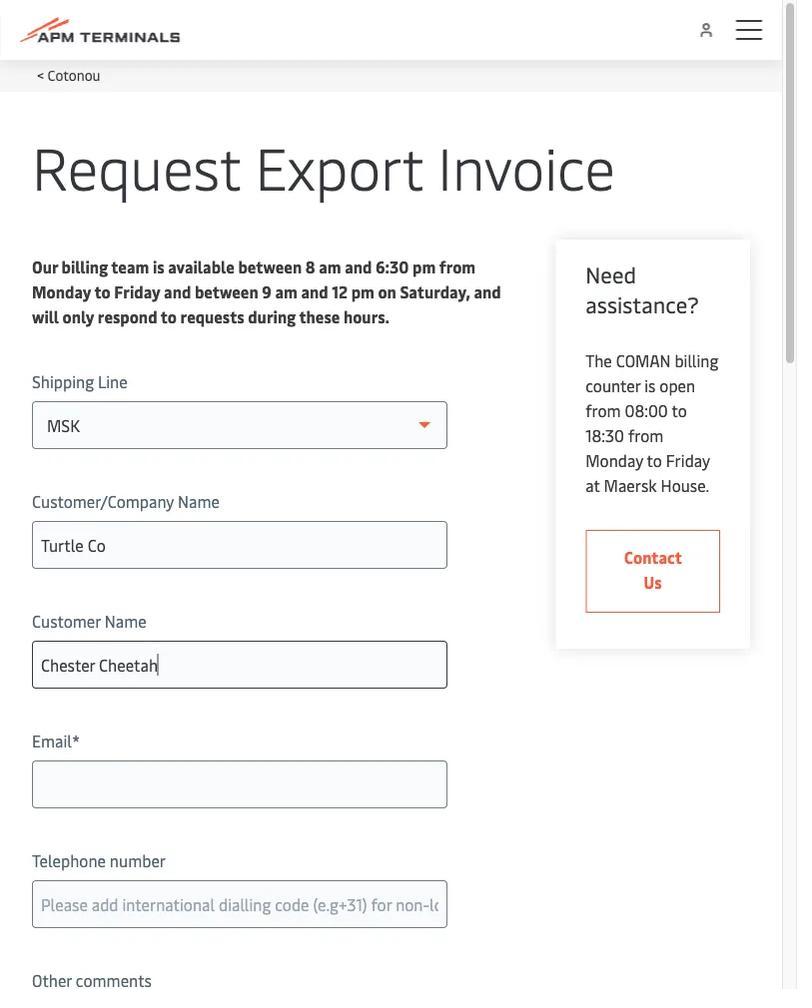 Task type: vqa. For each thing, say whether or not it's contained in the screenshot.
updates
no



Task type: describe. For each thing, give the bounding box(es) containing it.
need assistance?
[[586, 260, 699, 319]]

invoice
[[438, 126, 615, 205]]

name for customer/company name
[[178, 491, 220, 512]]

2 horizontal spatial from
[[628, 425, 663, 447]]

1 horizontal spatial pm
[[413, 256, 436, 278]]

email
[[32, 731, 72, 752]]

name for customer name
[[105, 611, 146, 632]]

billing inside our billing team is available between 8 am and 6:30 pm from monday to friday and between 9 am and 12 pm on saturday, and will only respond to requests during these hours.
[[62, 256, 108, 278]]

18:30
[[586, 425, 624, 447]]

1 vertical spatial pm
[[351, 281, 374, 303]]

line
[[98, 371, 127, 393]]

need
[[586, 260, 636, 289]]

1 vertical spatial between
[[195, 281, 258, 303]]

customer/company
[[32, 491, 174, 512]]

saturday,
[[400, 281, 470, 303]]

request export invoice
[[32, 126, 615, 205]]

to up respond
[[94, 281, 111, 303]]

to up the maersk
[[647, 450, 662, 471]]

12
[[332, 281, 348, 303]]

6:30
[[376, 256, 409, 278]]

our billing team is available between 8 am and 6:30 pm from monday to friday and between 9 am and 12 pm on saturday, and will only respond to requests during these hours.
[[32, 256, 501, 328]]

to right respond
[[161, 306, 177, 328]]

telephone
[[32, 851, 106, 872]]

respond
[[98, 306, 157, 328]]

customer name
[[32, 611, 146, 632]]

monday inside our billing team is available between 8 am and 6:30 pm from monday to friday and between 9 am and 12 pm on saturday, and will only respond to requests during these hours.
[[32, 281, 91, 303]]

shipping
[[32, 371, 94, 393]]

customer
[[32, 611, 101, 632]]

is inside our billing team is available between 8 am and 6:30 pm from monday to friday and between 9 am and 12 pm on saturday, and will only respond to requests during these hours.
[[153, 256, 164, 278]]

telephone number
[[32, 851, 166, 872]]

house.
[[661, 475, 709, 496]]

team
[[111, 256, 149, 278]]

cotonou
[[47, 65, 100, 84]]

hours.
[[344, 306, 390, 328]]

on
[[378, 281, 396, 303]]

and left '12'
[[301, 281, 328, 303]]

and up '12'
[[345, 256, 372, 278]]

counter
[[586, 375, 641, 397]]

friday inside the coman billing counter is open from 08:00 to 18:30 from monday to friday at maersk house.
[[666, 450, 710, 471]]

from inside our billing team is available between 8 am and 6:30 pm from monday to friday and between 9 am and 12 pm on saturday, and will only respond to requests during these hours.
[[439, 256, 476, 278]]



Task type: locate. For each thing, give the bounding box(es) containing it.
pm up saturday,
[[413, 256, 436, 278]]

is
[[153, 256, 164, 278], [645, 375, 656, 397]]

0 horizontal spatial is
[[153, 256, 164, 278]]

is inside the coman billing counter is open from 08:00 to 18:30 from monday to friday at maersk house.
[[645, 375, 656, 397]]

between up the 9
[[238, 256, 302, 278]]

1 vertical spatial is
[[645, 375, 656, 397]]

0 horizontal spatial billing
[[62, 256, 108, 278]]

contact us
[[624, 547, 682, 593]]

0 vertical spatial billing
[[62, 256, 108, 278]]

1 vertical spatial name
[[105, 611, 146, 632]]

open
[[660, 375, 695, 397]]

name right the customer
[[105, 611, 146, 632]]

Customer/Company Name text field
[[32, 521, 448, 569]]

request
[[32, 126, 241, 205]]

pm
[[413, 256, 436, 278], [351, 281, 374, 303]]

and down available
[[164, 281, 191, 303]]

friday down "team"
[[114, 281, 160, 303]]

Telephone number telephone field
[[32, 881, 448, 929]]

0 horizontal spatial am
[[275, 281, 297, 303]]

1 horizontal spatial name
[[178, 491, 220, 512]]

0 vertical spatial pm
[[413, 256, 436, 278]]

to down open
[[672, 400, 687, 422]]

0 horizontal spatial friday
[[114, 281, 160, 303]]

<
[[37, 65, 44, 84]]

name up customer/company name text field
[[178, 491, 220, 512]]

1 horizontal spatial friday
[[666, 450, 710, 471]]

shipping line
[[32, 371, 127, 393]]

1 vertical spatial monday
[[586, 450, 643, 471]]

am right the 9
[[275, 281, 297, 303]]

billing inside the coman billing counter is open from 08:00 to 18:30 from monday to friday at maersk house.
[[675, 350, 719, 372]]

monday
[[32, 281, 91, 303], [586, 450, 643, 471]]

0 horizontal spatial from
[[439, 256, 476, 278]]

< cotonou
[[37, 65, 100, 84]]

and right saturday,
[[474, 281, 501, 303]]

0 vertical spatial name
[[178, 491, 220, 512]]

pm right '12'
[[351, 281, 374, 303]]

0 horizontal spatial pm
[[351, 281, 374, 303]]

from down 08:00
[[628, 425, 663, 447]]

monday up will
[[32, 281, 91, 303]]

contact
[[624, 547, 682, 568]]

at
[[586, 475, 600, 496]]

between up requests
[[195, 281, 258, 303]]

available
[[168, 256, 235, 278]]

8
[[305, 256, 315, 278]]

the
[[586, 350, 612, 372]]

friday
[[114, 281, 160, 303], [666, 450, 710, 471]]

from
[[439, 256, 476, 278], [586, 400, 621, 422], [628, 425, 663, 447]]

these
[[299, 306, 340, 328]]

0 vertical spatial am
[[319, 256, 341, 278]]

0 vertical spatial monday
[[32, 281, 91, 303]]

1 vertical spatial am
[[275, 281, 297, 303]]

friday inside our billing team is available between 8 am and 6:30 pm from monday to friday and between 9 am and 12 pm on saturday, and will only respond to requests during these hours.
[[114, 281, 160, 303]]

Customer Name text field
[[32, 641, 448, 689]]

billing right our
[[62, 256, 108, 278]]

is up 08:00
[[645, 375, 656, 397]]

us
[[644, 572, 662, 593]]

cotonou link
[[47, 65, 100, 84]]

0 vertical spatial friday
[[114, 281, 160, 303]]

our
[[32, 256, 58, 278]]

0 horizontal spatial name
[[105, 611, 146, 632]]

assistance?
[[586, 290, 699, 319]]

will
[[32, 306, 59, 328]]

0 vertical spatial is
[[153, 256, 164, 278]]

billing up open
[[675, 350, 719, 372]]

to
[[94, 281, 111, 303], [161, 306, 177, 328], [672, 400, 687, 422], [647, 450, 662, 471]]

number
[[110, 851, 166, 872]]

1 horizontal spatial from
[[586, 400, 621, 422]]

1 vertical spatial from
[[586, 400, 621, 422]]

am right 8
[[319, 256, 341, 278]]

coman
[[616, 350, 671, 372]]

08:00
[[625, 400, 668, 422]]

requests
[[180, 306, 244, 328]]

customer/company name
[[32, 491, 220, 512]]

1 horizontal spatial am
[[319, 256, 341, 278]]

1 horizontal spatial is
[[645, 375, 656, 397]]

9
[[262, 281, 272, 303]]

2 vertical spatial from
[[628, 425, 663, 447]]

0 vertical spatial from
[[439, 256, 476, 278]]

between
[[238, 256, 302, 278], [195, 281, 258, 303]]

0 vertical spatial between
[[238, 256, 302, 278]]

am
[[319, 256, 341, 278], [275, 281, 297, 303]]

friday up house.
[[666, 450, 710, 471]]

billing
[[62, 256, 108, 278], [675, 350, 719, 372]]

1 vertical spatial friday
[[666, 450, 710, 471]]

during
[[248, 306, 296, 328]]

export
[[255, 126, 423, 205]]

contact us link
[[586, 530, 720, 613]]

monday down 18:30
[[586, 450, 643, 471]]

is right "team"
[[153, 256, 164, 278]]

Email email field
[[32, 761, 448, 809]]

1 vertical spatial billing
[[675, 350, 719, 372]]

from up saturday,
[[439, 256, 476, 278]]

only
[[62, 306, 94, 328]]

and
[[345, 256, 372, 278], [164, 281, 191, 303], [301, 281, 328, 303], [474, 281, 501, 303]]

1 horizontal spatial monday
[[586, 450, 643, 471]]

name
[[178, 491, 220, 512], [105, 611, 146, 632]]

monday inside the coman billing counter is open from 08:00 to 18:30 from monday to friday at maersk house.
[[586, 450, 643, 471]]

maersk
[[604, 475, 657, 496]]

0 horizontal spatial monday
[[32, 281, 91, 303]]

the coman billing counter is open from 08:00 to 18:30 from monday to friday at maersk house.
[[586, 350, 719, 496]]

1 horizontal spatial billing
[[675, 350, 719, 372]]

from up 18:30
[[586, 400, 621, 422]]



